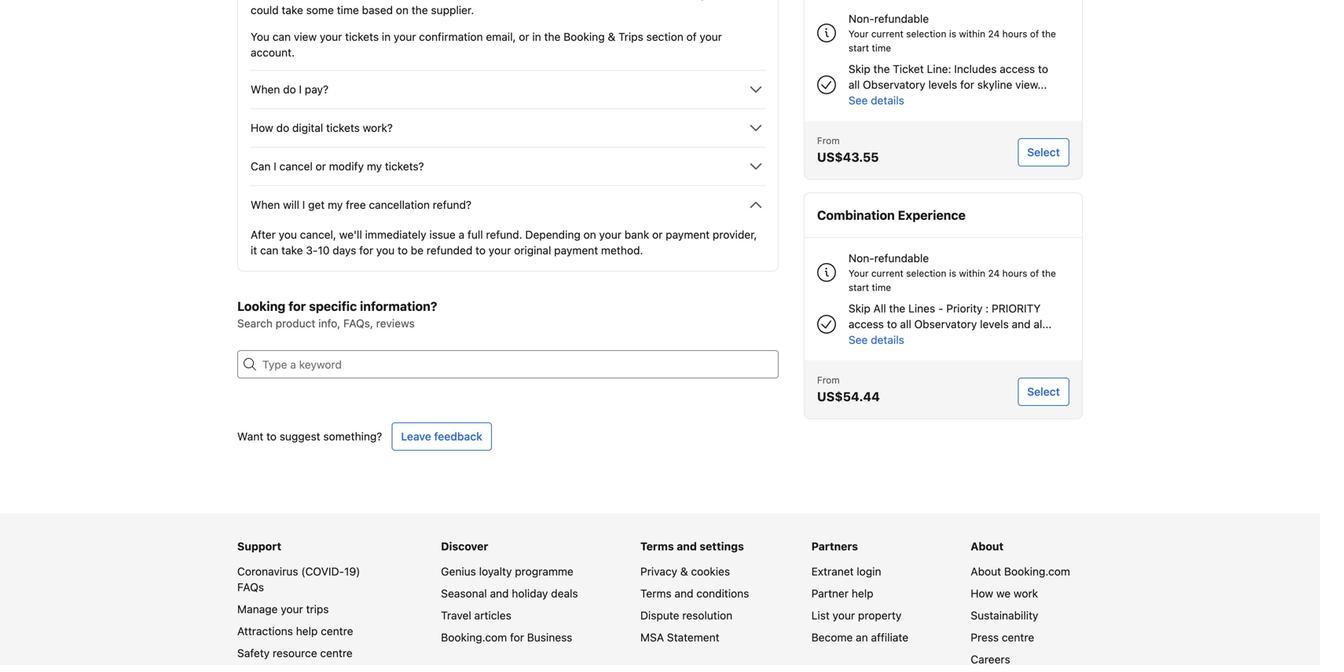 Task type: describe. For each thing, give the bounding box(es) containing it.
combination
[[817, 208, 895, 223]]

when will i get my free cancellation refund?
[[251, 198, 471, 211]]

terms for terms and conditions
[[640, 587, 672, 600]]

trips
[[306, 603, 329, 616]]

1 horizontal spatial payment
[[666, 228, 710, 241]]

become an affiliate link
[[811, 631, 908, 644]]

operator.
[[695, 0, 740, 1]]

and for seasonal and holiday deals
[[490, 587, 509, 600]]

list your property
[[811, 609, 902, 622]]

be
[[411, 244, 424, 257]]

is inside you'll receive a confirmation email once the reservation is confirmed with the attraction operator. this could take some time based on the supplier.
[[533, 0, 541, 1]]

after
[[251, 228, 276, 241]]

to inside skip all the lines - priority : priority access to all observatory levels and al... see details
[[887, 318, 897, 331]]

time for skip all the lines - priority : priority access to all observatory levels and al... see details
[[872, 282, 891, 293]]

hours for to
[[1002, 28, 1027, 39]]

cookies
[[691, 565, 730, 578]]

see details link for access
[[849, 334, 904, 347]]

and for terms and conditions
[[675, 587, 693, 600]]

faqs,
[[343, 317, 373, 330]]

and for terms and settings
[[677, 540, 697, 553]]

refundable for the
[[874, 252, 929, 265]]

non- for all
[[849, 252, 874, 265]]

full
[[468, 228, 483, 241]]

digital
[[292, 121, 323, 134]]

observatory inside skip the ticket line: includes access to all observatory levels for skyline view... see details
[[863, 78, 925, 91]]

you'll receive a confirmation email once the reservation is confirmed with the attraction operator. this could take some time based on the supplier.
[[251, 0, 765, 17]]

see details link for observatory
[[849, 94, 904, 107]]

how do digital tickets work?
[[251, 121, 393, 134]]

dispute resolution link
[[640, 609, 733, 622]]

start for skip the ticket line: includes access to all observatory levels for skyline view...
[[849, 42, 869, 53]]

extranet
[[811, 565, 854, 578]]

you'll
[[251, 0, 278, 1]]

of for skip the ticket line: includes access to all observatory levels for skyline view... see details
[[1030, 28, 1039, 39]]

observatory inside skip all the lines - priority : priority access to all observatory levels and al... see details
[[914, 318, 977, 331]]

19)
[[344, 565, 360, 578]]

the down email on the top of the page
[[412, 4, 428, 17]]

Type a keyword field
[[256, 350, 779, 379]]

booking
[[564, 30, 605, 43]]

about for about booking.com
[[971, 565, 1001, 578]]

from for us$54.44
[[817, 375, 840, 386]]

dispute
[[640, 609, 679, 622]]

your down partner help
[[833, 609, 855, 622]]

extranet login link
[[811, 565, 881, 578]]

privacy & cookies link
[[640, 565, 730, 578]]

attraction
[[643, 0, 692, 1]]

take inside you'll receive a confirmation email once the reservation is confirmed with the attraction operator. this could take some time based on the supplier.
[[282, 4, 303, 17]]

sustainability link
[[971, 609, 1038, 622]]

about booking.com
[[971, 565, 1070, 578]]

the up supplier.
[[454, 0, 471, 1]]

you can view your tickets in your confirmation email, or in the booking & trips section of your account.
[[251, 30, 722, 59]]

cancellation
[[369, 198, 430, 211]]

booking.com for business link
[[441, 631, 572, 644]]

become
[[811, 631, 853, 644]]

1 horizontal spatial you
[[376, 244, 395, 257]]

about booking.com link
[[971, 565, 1070, 578]]

24 for access
[[988, 28, 1000, 39]]

cancel
[[279, 160, 313, 173]]

your up method.
[[599, 228, 622, 241]]

we'll
[[339, 228, 362, 241]]

when for when do i pay?
[[251, 83, 280, 96]]

from us$43.55
[[817, 135, 879, 165]]

2 in from the left
[[532, 30, 541, 43]]

this
[[743, 0, 765, 1]]

time for skip the ticket line: includes access to all observatory levels for skyline view... see details
[[872, 42, 891, 53]]

travel
[[441, 609, 471, 622]]

terms and conditions link
[[640, 587, 749, 600]]

priority
[[992, 302, 1041, 315]]

reservation
[[473, 0, 530, 1]]

msa statement
[[640, 631, 720, 644]]

the up the view...
[[1042, 28, 1056, 39]]

combination experience
[[817, 208, 966, 223]]

non-refundable your current selection is within 24 hours of the start time for -
[[849, 252, 1056, 293]]

manage
[[237, 603, 278, 616]]

press centre link
[[971, 631, 1034, 644]]

based
[[362, 4, 393, 17]]

partner help link
[[811, 587, 873, 600]]

want to suggest something?
[[237, 430, 382, 443]]

trips
[[618, 30, 643, 43]]

become an affiliate
[[811, 631, 908, 644]]

info,
[[318, 317, 340, 330]]

1 in from the left
[[382, 30, 391, 43]]

tickets?
[[385, 160, 424, 173]]

section
[[646, 30, 683, 43]]

0 horizontal spatial my
[[328, 198, 343, 211]]

3-
[[306, 244, 318, 257]]

about for about
[[971, 540, 1004, 553]]

how we work link
[[971, 587, 1038, 600]]

selection for lines
[[906, 268, 946, 279]]

priority
[[946, 302, 983, 315]]

your down email on the top of the page
[[394, 30, 416, 43]]

confirmation inside you'll receive a confirmation email once the reservation is confirmed with the attraction operator. this could take some time based on the supplier.
[[330, 0, 393, 1]]

partners
[[811, 540, 858, 553]]

non-refundable your current selection is within 24 hours of the start time for includes
[[849, 12, 1056, 53]]

your right the view
[[320, 30, 342, 43]]

support
[[237, 540, 281, 553]]

pay?
[[305, 83, 328, 96]]

or inside the after you cancel, we'll immediately issue a full refund. depending on your bank or payment provider, it can take 3-10 days for you to be refunded to your original payment method.
[[652, 228, 663, 241]]

when will i get my free cancellation refund? button
[[251, 196, 765, 215]]

attractions help centre link
[[237, 625, 353, 638]]

seasonal and holiday deals link
[[441, 587, 578, 600]]

1 vertical spatial booking.com
[[441, 631, 507, 644]]

skip the ticket line: includes access to all observatory levels for skyline view... see details
[[849, 62, 1048, 107]]

experience
[[898, 208, 966, 223]]

view...
[[1015, 78, 1047, 91]]

0 vertical spatial my
[[367, 160, 382, 173]]

see inside skip the ticket line: includes access to all observatory levels for skyline view... see details
[[849, 94, 868, 107]]

something?
[[323, 430, 382, 443]]

or inside you can view your tickets in your confirmation email, or in the booking & trips section of your account.
[[519, 30, 529, 43]]

you
[[251, 30, 270, 43]]

original
[[514, 244, 551, 257]]

modify
[[329, 160, 364, 173]]

includes
[[954, 62, 997, 75]]

:
[[986, 302, 989, 315]]

looking
[[237, 299, 286, 314]]

details inside skip all the lines - priority : priority access to all observatory levels and al... see details
[[871, 334, 904, 347]]

when do i pay?
[[251, 83, 328, 96]]

attractions
[[237, 625, 293, 638]]

levels inside skip all the lines - priority : priority access to all observatory levels and al... see details
[[980, 318, 1009, 331]]

the right the with
[[623, 0, 640, 1]]

settings
[[700, 540, 744, 553]]

can i cancel or modify my tickets? button
[[251, 157, 765, 176]]

email,
[[486, 30, 516, 43]]

the up al...
[[1042, 268, 1056, 279]]

a inside you'll receive a confirmation email once the reservation is confirmed with the attraction operator. this could take some time based on the supplier.
[[321, 0, 327, 1]]

coronavirus
[[237, 565, 298, 578]]

for inside the after you cancel, we'll immediately issue a full refund. depending on your bank or payment provider, it can take 3-10 days for you to be refunded to your original payment method.
[[359, 244, 373, 257]]

select button for us$43.55
[[1018, 138, 1069, 167]]

genius
[[441, 565, 476, 578]]

of for skip all the lines - priority : priority access to all observatory levels and al... see details
[[1030, 268, 1039, 279]]

terms and settings
[[640, 540, 744, 553]]

extranet login
[[811, 565, 881, 578]]

discover
[[441, 540, 488, 553]]

your down refund.
[[489, 244, 511, 257]]

information?
[[360, 299, 437, 314]]

24 for priority
[[988, 268, 1000, 279]]



Task type: vqa. For each thing, say whether or not it's contained in the screenshot.
/
no



Task type: locate. For each thing, give the bounding box(es) containing it.
get
[[308, 198, 325, 211]]

1 vertical spatial help
[[296, 625, 318, 638]]

1 vertical spatial on
[[583, 228, 596, 241]]

details inside skip the ticket line: includes access to all observatory levels for skyline view... see details
[[871, 94, 904, 107]]

0 vertical spatial tickets
[[345, 30, 379, 43]]

help for partner
[[852, 587, 873, 600]]

0 horizontal spatial all
[[849, 78, 860, 91]]

of right 'section'
[[686, 30, 697, 43]]

payment down the depending
[[554, 244, 598, 257]]

1 horizontal spatial my
[[367, 160, 382, 173]]

all inside skip all the lines - priority : priority access to all observatory levels and al... see details
[[900, 318, 911, 331]]

can right it
[[260, 244, 278, 257]]

2 your from the top
[[849, 268, 869, 279]]

0 vertical spatial &
[[608, 30, 615, 43]]

booking.com up the work
[[1004, 565, 1070, 578]]

confirmation inside you can view your tickets in your confirmation email, or in the booking & trips section of your account.
[[419, 30, 483, 43]]

select for us$43.55
[[1027, 146, 1060, 159]]

levels inside skip the ticket line: includes access to all observatory levels for skyline view... see details
[[928, 78, 957, 91]]

or right email,
[[519, 30, 529, 43]]

1 current from the top
[[871, 28, 904, 39]]

tickets
[[345, 30, 379, 43], [326, 121, 360, 134]]

0 vertical spatial non-refundable your current selection is within 24 hours of the start time
[[849, 12, 1056, 53]]

access up the view...
[[1000, 62, 1035, 75]]

tickets down based
[[345, 30, 379, 43]]

centre right resource
[[320, 647, 353, 660]]

we
[[996, 587, 1011, 600]]

2 skip from the top
[[849, 302, 871, 315]]

2 refundable from the top
[[874, 252, 929, 265]]

the inside skip all the lines - priority : priority access to all observatory levels and al... see details
[[889, 302, 905, 315]]

1 when from the top
[[251, 83, 280, 96]]

time inside you'll receive a confirmation email once the reservation is confirmed with the attraction operator. this could take some time based on the supplier.
[[337, 4, 359, 17]]

0 vertical spatial on
[[396, 4, 409, 17]]

is for all
[[949, 28, 956, 39]]

0 vertical spatial confirmation
[[330, 0, 393, 1]]

1 horizontal spatial confirmation
[[419, 30, 483, 43]]

articles
[[474, 609, 511, 622]]

your down operator.
[[700, 30, 722, 43]]

0 horizontal spatial how
[[251, 121, 273, 134]]

1 vertical spatial non-
[[849, 252, 874, 265]]

1 vertical spatial see
[[849, 334, 868, 347]]

1 details from the top
[[871, 94, 904, 107]]

current up the ticket
[[871, 28, 904, 39]]

0 vertical spatial hours
[[1002, 28, 1027, 39]]

partner help
[[811, 587, 873, 600]]

1 vertical spatial time
[[872, 42, 891, 53]]

0 vertical spatial do
[[283, 83, 296, 96]]

0 vertical spatial skip
[[849, 62, 871, 75]]

to
[[1038, 62, 1048, 75], [398, 244, 408, 257], [475, 244, 486, 257], [887, 318, 897, 331], [266, 430, 277, 443]]

select for us$54.44
[[1027, 385, 1060, 398]]

0 vertical spatial details
[[871, 94, 904, 107]]

0 vertical spatial how
[[251, 121, 273, 134]]

product
[[276, 317, 315, 330]]

from up us$54.44
[[817, 375, 840, 386]]

0 vertical spatial access
[[1000, 62, 1035, 75]]

how left we
[[971, 587, 993, 600]]

terms for terms and settings
[[640, 540, 674, 553]]

current for the
[[871, 28, 904, 39]]

help for attractions
[[296, 625, 318, 638]]

hours for :
[[1002, 268, 1027, 279]]

confirmation up based
[[330, 0, 393, 1]]

see up from us$54.44
[[849, 334, 868, 347]]

current for all
[[871, 268, 904, 279]]

centre
[[321, 625, 353, 638], [1002, 631, 1034, 644], [320, 647, 353, 660]]

1 vertical spatial terms
[[640, 587, 672, 600]]

1 vertical spatial &
[[680, 565, 688, 578]]

from inside from us$54.44
[[817, 375, 840, 386]]

1 horizontal spatial &
[[680, 565, 688, 578]]

1 vertical spatial is
[[949, 28, 956, 39]]

in right email,
[[532, 30, 541, 43]]

2 from from the top
[[817, 375, 840, 386]]

want
[[237, 430, 263, 443]]

24 up :
[[988, 268, 1000, 279]]

days
[[333, 244, 356, 257]]

0 vertical spatial observatory
[[863, 78, 925, 91]]

centre for safety resource centre
[[320, 647, 353, 660]]

1 vertical spatial i
[[274, 160, 276, 173]]

0 vertical spatial take
[[282, 4, 303, 17]]

& up "terms and conditions" link
[[680, 565, 688, 578]]

2 hours from the top
[[1002, 268, 1027, 279]]

supplier.
[[431, 4, 474, 17]]

the left the ticket
[[873, 62, 890, 75]]

from up us$43.55 at the right top of page
[[817, 135, 840, 146]]

1 horizontal spatial all
[[900, 318, 911, 331]]

is for priority
[[949, 268, 956, 279]]

of up priority at top
[[1030, 268, 1039, 279]]

an
[[856, 631, 868, 644]]

0 vertical spatial your
[[849, 28, 869, 39]]

hours up the view...
[[1002, 28, 1027, 39]]

details
[[871, 94, 904, 107], [871, 334, 904, 347]]

is up priority
[[949, 268, 956, 279]]

2 see from the top
[[849, 334, 868, 347]]

1 horizontal spatial how
[[971, 587, 993, 600]]

0 vertical spatial select button
[[1018, 138, 1069, 167]]

refund?
[[433, 198, 471, 211]]

details down all
[[871, 334, 904, 347]]

free
[[346, 198, 366, 211]]

1 24 from the top
[[988, 28, 1000, 39]]

1 horizontal spatial levels
[[980, 318, 1009, 331]]

do for how
[[276, 121, 289, 134]]

0 vertical spatial time
[[337, 4, 359, 17]]

see details link down the ticket
[[849, 94, 904, 107]]

1 horizontal spatial or
[[519, 30, 529, 43]]

select button down al...
[[1018, 378, 1069, 406]]

2 24 from the top
[[988, 268, 1000, 279]]

programme
[[515, 565, 573, 578]]

0 vertical spatial start
[[849, 42, 869, 53]]

1 vertical spatial current
[[871, 268, 904, 279]]

your for skip all the lines - priority : priority access to all observatory levels and al...
[[849, 268, 869, 279]]

1 vertical spatial start
[[849, 282, 869, 293]]

and inside skip all the lines - priority : priority access to all observatory levels and al... see details
[[1012, 318, 1031, 331]]

to inside skip the ticket line: includes access to all observatory levels for skyline view... see details
[[1038, 62, 1048, 75]]

about up about booking.com link
[[971, 540, 1004, 553]]

help down trips
[[296, 625, 318, 638]]

from for us$43.55
[[817, 135, 840, 146]]

1 vertical spatial how
[[971, 587, 993, 600]]

0 horizontal spatial &
[[608, 30, 615, 43]]

skip inside skip the ticket line: includes access to all observatory levels for skyline view... see details
[[849, 62, 871, 75]]

could
[[251, 4, 279, 17]]

view
[[294, 30, 317, 43]]

& left trips
[[608, 30, 615, 43]]

1 vertical spatial your
[[849, 268, 869, 279]]

skip for observatory
[[849, 62, 871, 75]]

attractions help centre
[[237, 625, 353, 638]]

select down the view...
[[1027, 146, 1060, 159]]

all inside skip the ticket line: includes access to all observatory levels for skyline view... see details
[[849, 78, 860, 91]]

msa statement link
[[640, 631, 720, 644]]

can inside the after you cancel, we'll immediately issue a full refund. depending on your bank or payment provider, it can take 3-10 days for you to be refunded to your original payment method.
[[260, 244, 278, 257]]

refundable down combination experience
[[874, 252, 929, 265]]

0 horizontal spatial you
[[279, 228, 297, 241]]

0 vertical spatial within
[[959, 28, 985, 39]]

from
[[817, 135, 840, 146], [817, 375, 840, 386]]

refundable
[[874, 12, 929, 25], [874, 252, 929, 265]]

non-refundable your current selection is within 24 hours of the start time up -
[[849, 252, 1056, 293]]

when for when will i get my free cancellation refund?
[[251, 198, 280, 211]]

can inside you can view your tickets in your confirmation email, or in the booking & trips section of your account.
[[272, 30, 291, 43]]

select button down the view...
[[1018, 138, 1069, 167]]

0 vertical spatial help
[[852, 587, 873, 600]]

deals
[[551, 587, 578, 600]]

1 vertical spatial tickets
[[326, 121, 360, 134]]

1 vertical spatial details
[[871, 334, 904, 347]]

access inside skip the ticket line: includes access to all observatory levels for skyline view... see details
[[1000, 62, 1035, 75]]

do left pay?
[[283, 83, 296, 96]]

i
[[299, 83, 302, 96], [274, 160, 276, 173], [302, 198, 305, 211]]

for left business
[[510, 631, 524, 644]]

i for do
[[299, 83, 302, 96]]

i right can
[[274, 160, 276, 173]]

business
[[527, 631, 572, 644]]

and
[[1012, 318, 1031, 331], [677, 540, 697, 553], [490, 587, 509, 600], [675, 587, 693, 600]]

2 selection from the top
[[906, 268, 946, 279]]

all up from us$43.55 on the right top of page
[[849, 78, 860, 91]]

1 horizontal spatial in
[[532, 30, 541, 43]]

details down the ticket
[[871, 94, 904, 107]]

for down includes
[[960, 78, 974, 91]]

how inside dropdown button
[[251, 121, 273, 134]]

1 vertical spatial my
[[328, 198, 343, 211]]

hours up priority at top
[[1002, 268, 1027, 279]]

1 vertical spatial or
[[316, 160, 326, 173]]

within for priority
[[959, 268, 985, 279]]

skip inside skip all the lines - priority : priority access to all observatory levels and al... see details
[[849, 302, 871, 315]]

within for access
[[959, 28, 985, 39]]

is
[[533, 0, 541, 1], [949, 28, 956, 39], [949, 268, 956, 279]]

i right 'will'
[[302, 198, 305, 211]]

start for skip all the lines - priority : priority access to all observatory levels and al...
[[849, 282, 869, 293]]

2 details from the top
[[871, 334, 904, 347]]

1 skip from the top
[[849, 62, 871, 75]]

time up skip the ticket line: includes access to all observatory levels for skyline view... see details
[[872, 42, 891, 53]]

from inside from us$43.55
[[817, 135, 840, 146]]

resolution
[[682, 609, 733, 622]]

receive
[[281, 0, 318, 1]]

your for skip the ticket line: includes access to all observatory levels for skyline view...
[[849, 28, 869, 39]]

leave
[[401, 430, 431, 443]]

1 non- from the top
[[849, 12, 874, 25]]

of up the view...
[[1030, 28, 1039, 39]]

1 from from the top
[[817, 135, 840, 146]]

how do digital tickets work? button
[[251, 119, 765, 138]]

take inside the after you cancel, we'll immediately issue a full refund. depending on your bank or payment provider, it can take 3-10 days for you to be refunded to your original payment method.
[[281, 244, 303, 257]]

0 vertical spatial payment
[[666, 228, 710, 241]]

24 up includes
[[988, 28, 1000, 39]]

and down loyalty at the bottom of page
[[490, 587, 509, 600]]

0 horizontal spatial booking.com
[[441, 631, 507, 644]]

levels down line:
[[928, 78, 957, 91]]

levels
[[928, 78, 957, 91], [980, 318, 1009, 331]]

1 horizontal spatial access
[[1000, 62, 1035, 75]]

line:
[[927, 62, 951, 75]]

centre down trips
[[321, 625, 353, 638]]

1 vertical spatial about
[[971, 565, 1001, 578]]

skip all the lines - priority : priority access to all observatory levels and al... see details
[[849, 302, 1052, 347]]

1 vertical spatial from
[[817, 375, 840, 386]]

1 vertical spatial non-refundable your current selection is within 24 hours of the start time
[[849, 252, 1056, 293]]

once
[[426, 0, 451, 1]]

2 current from the top
[[871, 268, 904, 279]]

2 vertical spatial time
[[872, 282, 891, 293]]

safety resource centre link
[[237, 647, 353, 660]]

refundable up the ticket
[[874, 12, 929, 25]]

leave feedback button
[[392, 423, 492, 451]]

1 vertical spatial you
[[376, 244, 395, 257]]

booking.com for business
[[441, 631, 572, 644]]

0 vertical spatial about
[[971, 540, 1004, 553]]

1 vertical spatial selection
[[906, 268, 946, 279]]

1 non-refundable your current selection is within 24 hours of the start time from the top
[[849, 12, 1056, 53]]

terms and conditions
[[640, 587, 749, 600]]

depending
[[525, 228, 581, 241]]

2 vertical spatial i
[[302, 198, 305, 211]]

1 terms from the top
[[640, 540, 674, 553]]

0 vertical spatial can
[[272, 30, 291, 43]]

1 vertical spatial can
[[260, 244, 278, 257]]

see up from us$43.55 on the right top of page
[[849, 94, 868, 107]]

property
[[858, 609, 902, 622]]

safety
[[237, 647, 270, 660]]

10
[[318, 244, 330, 257]]

1 hours from the top
[[1002, 28, 1027, 39]]

1 vertical spatial 24
[[988, 268, 1000, 279]]

0 vertical spatial all
[[849, 78, 860, 91]]

1 horizontal spatial help
[[852, 587, 873, 600]]

for inside skip the ticket line: includes access to all observatory levels for skyline view... see details
[[960, 78, 974, 91]]

or inside dropdown button
[[316, 160, 326, 173]]

1 see from the top
[[849, 94, 868, 107]]

0 vertical spatial when
[[251, 83, 280, 96]]

1 vertical spatial take
[[281, 244, 303, 257]]

how up can
[[251, 121, 273, 134]]

1 vertical spatial select
[[1027, 385, 1060, 398]]

2 when from the top
[[251, 198, 280, 211]]

login
[[857, 565, 881, 578]]

selection for line:
[[906, 28, 946, 39]]

0 vertical spatial see details link
[[849, 94, 904, 107]]

the left booking
[[544, 30, 561, 43]]

0 vertical spatial current
[[871, 28, 904, 39]]

access down all
[[849, 318, 884, 331]]

faqs
[[237, 581, 264, 594]]

affiliate
[[871, 631, 908, 644]]

help up list your property link at right bottom
[[852, 587, 873, 600]]

selection up line:
[[906, 28, 946, 39]]

0 horizontal spatial in
[[382, 30, 391, 43]]

0 horizontal spatial confirmation
[[330, 0, 393, 1]]

the right all
[[889, 302, 905, 315]]

1 select button from the top
[[1018, 138, 1069, 167]]

or right 'bank' on the top left of page
[[652, 228, 663, 241]]

and down priority at top
[[1012, 318, 1031, 331]]

for inside looking for specific information? search product info, faqs, reviews
[[289, 299, 306, 314]]

non-refundable your current selection is within 24 hours of the start time up line:
[[849, 12, 1056, 53]]

centre for attractions help centre
[[321, 625, 353, 638]]

1 vertical spatial skip
[[849, 302, 871, 315]]

0 vertical spatial i
[[299, 83, 302, 96]]

within up includes
[[959, 28, 985, 39]]

2 take from the top
[[281, 244, 303, 257]]

1 refundable from the top
[[874, 12, 929, 25]]

1 vertical spatial observatory
[[914, 318, 977, 331]]

2 within from the top
[[959, 268, 985, 279]]

access inside skip all the lines - priority : priority access to all observatory levels and al... see details
[[849, 318, 884, 331]]

tickets inside you can view your tickets in your confirmation email, or in the booking & trips section of your account.
[[345, 30, 379, 43]]

current up all
[[871, 268, 904, 279]]

how for how do digital tickets work?
[[251, 121, 273, 134]]

select button for us$54.44
[[1018, 378, 1069, 406]]

1 select from the top
[[1027, 146, 1060, 159]]

work?
[[363, 121, 393, 134]]

the inside you can view your tickets in your confirmation email, or in the booking & trips section of your account.
[[544, 30, 561, 43]]

1 vertical spatial when
[[251, 198, 280, 211]]

i for will
[[302, 198, 305, 211]]

do for when
[[283, 83, 296, 96]]

when down account.
[[251, 83, 280, 96]]

time
[[337, 4, 359, 17], [872, 42, 891, 53], [872, 282, 891, 293]]

1 take from the top
[[282, 4, 303, 17]]

i left pay?
[[299, 83, 302, 96]]

partner
[[811, 587, 849, 600]]

my
[[367, 160, 382, 173], [328, 198, 343, 211]]

booking.com down travel articles
[[441, 631, 507, 644]]

on inside you'll receive a confirmation email once the reservation is confirmed with the attraction operator. this could take some time based on the supplier.
[[396, 4, 409, 17]]

can up account.
[[272, 30, 291, 43]]

skip left all
[[849, 302, 871, 315]]

see details link down all
[[849, 334, 904, 347]]

all down lines
[[900, 318, 911, 331]]

1 vertical spatial all
[[900, 318, 911, 331]]

within up priority
[[959, 268, 985, 279]]

issue
[[429, 228, 456, 241]]

you
[[279, 228, 297, 241], [376, 244, 395, 257]]

refundable for ticket
[[874, 12, 929, 25]]

or right cancel at left top
[[316, 160, 326, 173]]

non-refundable your current selection is within 24 hours of the start time
[[849, 12, 1056, 53], [849, 252, 1056, 293]]

the inside skip the ticket line: includes access to all observatory levels for skyline view... see details
[[873, 62, 890, 75]]

on right the depending
[[583, 228, 596, 241]]

1 vertical spatial hours
[[1002, 268, 1027, 279]]

on inside the after you cancel, we'll immediately issue a full refund. depending on your bank or payment provider, it can take 3-10 days for you to be refunded to your original payment method.
[[583, 228, 596, 241]]

email
[[396, 0, 423, 1]]

for up product
[[289, 299, 306, 314]]

my right modify
[[367, 160, 382, 173]]

1 horizontal spatial booking.com
[[1004, 565, 1070, 578]]

1 your from the top
[[849, 28, 869, 39]]

skip for access
[[849, 302, 871, 315]]

do
[[283, 83, 296, 96], [276, 121, 289, 134]]

0 vertical spatial selection
[[906, 28, 946, 39]]

skip
[[849, 62, 871, 75], [849, 302, 871, 315]]

selection
[[906, 28, 946, 39], [906, 268, 946, 279]]

1 vertical spatial a
[[459, 228, 465, 241]]

1 selection from the top
[[906, 28, 946, 39]]

0 vertical spatial or
[[519, 30, 529, 43]]

account.
[[251, 46, 295, 59]]

see inside skip all the lines - priority : priority access to all observatory levels and al... see details
[[849, 334, 868, 347]]

skip left the ticket
[[849, 62, 871, 75]]

in
[[382, 30, 391, 43], [532, 30, 541, 43]]

confirmation down supplier.
[[419, 30, 483, 43]]

see details link
[[849, 94, 904, 107], [849, 334, 904, 347]]

and down privacy & cookies
[[675, 587, 693, 600]]

for right days
[[359, 244, 373, 257]]

and up privacy & cookies
[[677, 540, 697, 553]]

2 about from the top
[[971, 565, 1001, 578]]

non- for the
[[849, 12, 874, 25]]

of inside you can view your tickets in your confirmation email, or in the booking & trips section of your account.
[[686, 30, 697, 43]]

seasonal
[[441, 587, 487, 600]]

levels down :
[[980, 318, 1009, 331]]

2 select from the top
[[1027, 385, 1060, 398]]

on down email on the top of the page
[[396, 4, 409, 17]]

your up the attractions help centre link
[[281, 603, 303, 616]]

1 start from the top
[[849, 42, 869, 53]]

1 horizontal spatial on
[[583, 228, 596, 241]]

0 horizontal spatial payment
[[554, 244, 598, 257]]

refund.
[[486, 228, 522, 241]]

&
[[608, 30, 615, 43], [680, 565, 688, 578]]

2 non- from the top
[[849, 252, 874, 265]]

tickets inside dropdown button
[[326, 121, 360, 134]]

0 vertical spatial 24
[[988, 28, 1000, 39]]

2 non-refundable your current selection is within 24 hours of the start time from the top
[[849, 252, 1056, 293]]

tickets left work?
[[326, 121, 360, 134]]

terms up privacy
[[640, 540, 674, 553]]

a up some
[[321, 0, 327, 1]]

2 terms from the top
[[640, 587, 672, 600]]

is left confirmed
[[533, 0, 541, 1]]

my right get
[[328, 198, 343, 211]]

feedback
[[434, 430, 482, 443]]

0 vertical spatial booking.com
[[1004, 565, 1070, 578]]

1 see details link from the top
[[849, 94, 904, 107]]

1 vertical spatial access
[[849, 318, 884, 331]]

1 vertical spatial levels
[[980, 318, 1009, 331]]

0 horizontal spatial help
[[296, 625, 318, 638]]

1 vertical spatial refundable
[[874, 252, 929, 265]]

current
[[871, 28, 904, 39], [871, 268, 904, 279]]

0 vertical spatial refundable
[[874, 12, 929, 25]]

terms down privacy
[[640, 587, 672, 600]]

dispute resolution
[[640, 609, 733, 622]]

centre down sustainability link
[[1002, 631, 1034, 644]]

1 vertical spatial select button
[[1018, 378, 1069, 406]]

0 vertical spatial you
[[279, 228, 297, 241]]

a inside the after you cancel, we'll immediately issue a full refund. depending on your bank or payment provider, it can take 3-10 days for you to be refunded to your original payment method.
[[459, 228, 465, 241]]

can i cancel or modify my tickets?
[[251, 160, 424, 173]]

how for how we work
[[971, 587, 993, 600]]

2 see details link from the top
[[849, 334, 904, 347]]

observatory down -
[[914, 318, 977, 331]]

manage your trips
[[237, 603, 329, 616]]

& inside you can view your tickets in your confirmation email, or in the booking & trips section of your account.
[[608, 30, 615, 43]]

0 vertical spatial a
[[321, 0, 327, 1]]

0 vertical spatial terms
[[640, 540, 674, 553]]

0 vertical spatial non-
[[849, 12, 874, 25]]

work
[[1014, 587, 1038, 600]]

1 about from the top
[[971, 540, 1004, 553]]

confirmation
[[330, 0, 393, 1], [419, 30, 483, 43]]

0 horizontal spatial access
[[849, 318, 884, 331]]

time up all
[[872, 282, 891, 293]]

lines
[[908, 302, 935, 315]]

2 select button from the top
[[1018, 378, 1069, 406]]

us$43.55
[[817, 150, 879, 165]]

take down receive
[[282, 4, 303, 17]]

booking.com
[[1004, 565, 1070, 578], [441, 631, 507, 644]]

0 vertical spatial is
[[533, 0, 541, 1]]

conditions
[[696, 587, 749, 600]]

2 start from the top
[[849, 282, 869, 293]]

1 within from the top
[[959, 28, 985, 39]]

you right after
[[279, 228, 297, 241]]



